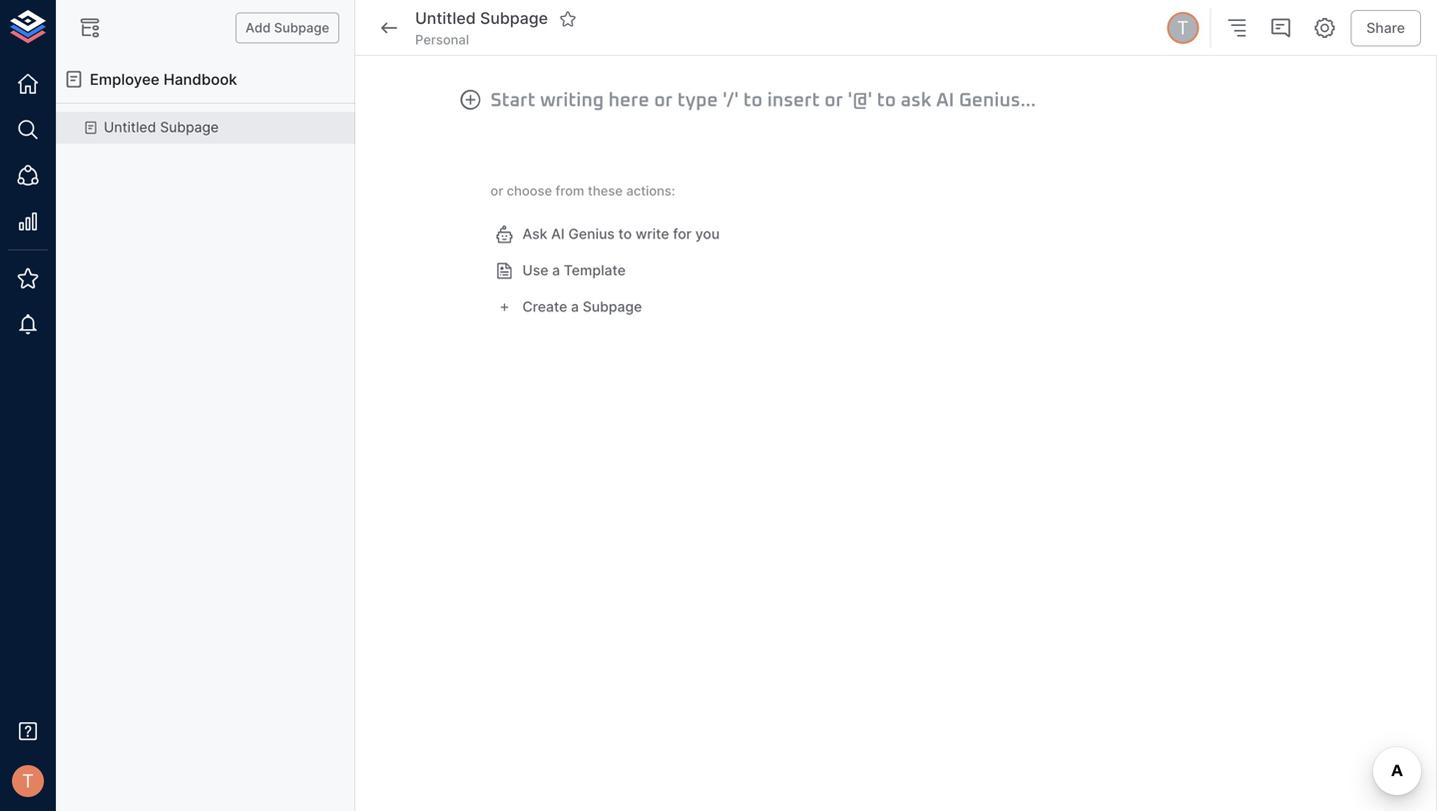 Task type: locate. For each thing, give the bounding box(es) containing it.
use
[[522, 262, 548, 279]]

employee
[[90, 70, 160, 88]]

untitled subpage up personal
[[415, 9, 548, 28]]

a
[[552, 262, 560, 279], [571, 298, 579, 315]]

ask ai genius to write for you
[[522, 226, 720, 243]]

subpage down template
[[583, 298, 642, 315]]

favorite image
[[559, 10, 577, 28]]

untitled down employee
[[104, 119, 156, 136]]

create a subpage button
[[490, 289, 650, 325]]

a inside 'button'
[[552, 262, 560, 279]]

personal
[[415, 32, 469, 47]]

ask
[[522, 226, 547, 243]]

untitled
[[415, 9, 476, 28], [104, 119, 156, 136]]

0 horizontal spatial untitled
[[104, 119, 156, 136]]

0 vertical spatial a
[[552, 262, 560, 279]]

share button
[[1350, 10, 1421, 46]]

t
[[1177, 17, 1189, 39], [22, 770, 34, 792]]

a right the create
[[571, 298, 579, 315]]

subpage right add
[[274, 20, 329, 36]]

settings image
[[1313, 16, 1336, 40]]

a for use
[[552, 262, 560, 279]]

actions:
[[626, 183, 675, 198]]

these
[[588, 183, 623, 198]]

table of contents image
[[1225, 16, 1249, 40]]

subpage
[[480, 9, 548, 28], [274, 20, 329, 36], [160, 119, 219, 136], [583, 298, 642, 315]]

0 vertical spatial untitled
[[415, 9, 476, 28]]

untitled up personal
[[415, 9, 476, 28]]

add
[[245, 20, 271, 36]]

hide wiki image
[[78, 16, 102, 40]]

untitled subpage down employee handbook
[[104, 119, 219, 136]]

use a template button
[[490, 253, 634, 289]]

add subpage
[[245, 20, 329, 36]]

0 horizontal spatial a
[[552, 262, 560, 279]]

employee handbook link
[[56, 56, 355, 104]]

subpage down handbook
[[160, 119, 219, 136]]

1 horizontal spatial a
[[571, 298, 579, 315]]

untitled subpage
[[415, 9, 548, 28], [104, 119, 219, 136]]

for
[[673, 226, 692, 243]]

a right use
[[552, 262, 560, 279]]

ai
[[551, 226, 565, 243]]

template
[[564, 262, 626, 279]]

0 horizontal spatial t
[[22, 770, 34, 792]]

0 vertical spatial t button
[[1164, 9, 1202, 47]]

1 horizontal spatial untitled
[[415, 9, 476, 28]]

a inside button
[[571, 298, 579, 315]]

1 horizontal spatial t
[[1177, 17, 1189, 39]]

use a template
[[522, 262, 626, 279]]

write
[[636, 226, 669, 243]]

to
[[618, 226, 632, 243]]

choose
[[507, 183, 552, 198]]

1 vertical spatial t
[[22, 770, 34, 792]]

1 vertical spatial untitled subpage
[[104, 119, 219, 136]]

0 horizontal spatial t button
[[6, 759, 50, 803]]

t button
[[1164, 9, 1202, 47], [6, 759, 50, 803]]

1 horizontal spatial untitled subpage
[[415, 9, 548, 28]]

from
[[556, 183, 584, 198]]

untitled subpage link
[[104, 118, 219, 138]]

comments image
[[1269, 16, 1293, 40]]

1 vertical spatial a
[[571, 298, 579, 315]]

0 vertical spatial t
[[1177, 17, 1189, 39]]



Task type: describe. For each thing, give the bounding box(es) containing it.
employee handbook
[[90, 70, 237, 88]]

t for the right t button
[[1177, 17, 1189, 39]]

a for create
[[571, 298, 579, 315]]

add subpage button
[[235, 13, 339, 43]]

go back image
[[377, 16, 401, 40]]

you
[[695, 226, 720, 243]]

ask ai genius to write for you button
[[490, 216, 728, 253]]

t for the bottommost t button
[[22, 770, 34, 792]]

1 vertical spatial untitled
[[104, 119, 156, 136]]

0 horizontal spatial untitled subpage
[[104, 119, 219, 136]]

1 vertical spatial t button
[[6, 759, 50, 803]]

share
[[1366, 19, 1405, 36]]

genius
[[568, 226, 615, 243]]

subpage left favorite image
[[480, 9, 548, 28]]

1 horizontal spatial t button
[[1164, 9, 1202, 47]]

personal link
[[415, 31, 469, 49]]

create a subpage
[[522, 298, 642, 315]]

or choose from these actions:
[[490, 183, 675, 198]]

0 vertical spatial untitled subpage
[[415, 9, 548, 28]]

or
[[490, 183, 503, 198]]

create
[[522, 298, 567, 315]]

handbook
[[163, 70, 237, 88]]



Task type: vqa. For each thing, say whether or not it's contained in the screenshot.
Untitled Subpage
yes



